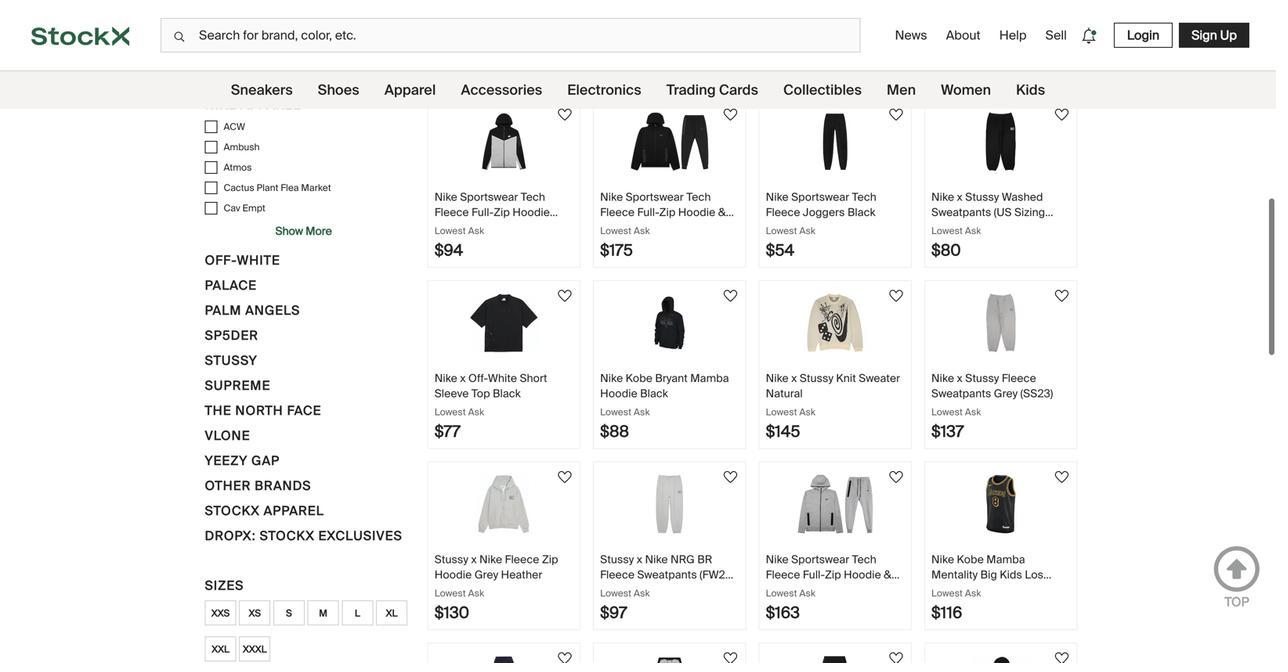 Task type: vqa. For each thing, say whether or not it's contained in the screenshot.
the $430
no



Task type: locate. For each thing, give the bounding box(es) containing it.
& inside "nike sportswear tech fleece full-zip hoodie & joggers set dark heather grey/black"
[[884, 568, 892, 583]]

joggers up heather/black
[[969, 24, 1011, 38]]

notification unread icon image
[[1078, 25, 1100, 47]]

full- up black/dark
[[472, 205, 494, 220]]

x up natural
[[792, 371, 797, 386]]

0 vertical spatial mamba
[[821, 9, 860, 23]]

stussy x nike fleece zip hoodie grey heather image
[[449, 475, 559, 534]]

nike up about on the right top
[[932, 9, 955, 23]]

dark right lowest ask $163
[[831, 583, 854, 598]]

joggers inside nike sportswear tech fleece full-zip hoodie & joggers set black/black
[[600, 220, 642, 235]]

hoodie
[[677, 24, 714, 38], [513, 205, 550, 220], [678, 205, 716, 220], [600, 387, 638, 401], [435, 568, 472, 583], [844, 568, 882, 583]]

black inside nike kobe mamba mentality t-shirt black lowest ask $62
[[850, 24, 878, 38]]

nike x stussy fleece sweatpants grey (ss23) lowest ask $137
[[932, 371, 1054, 442]]

x for $77
[[460, 371, 466, 386]]

1 vertical spatial white
[[237, 252, 280, 269]]

heather/black
[[932, 39, 1005, 53]]

swoosh
[[480, 9, 520, 23]]

1 horizontal spatial mamba
[[821, 9, 860, 23]]

nike inside nike sportswear tech fleece full-zip hoodie black/dark grey heather/white
[[435, 190, 458, 205]]

sportswear up grey/black
[[792, 553, 850, 567]]

lowest up the $139
[[600, 43, 632, 56]]

zip inside nike sportswear tech fleece full-zip hoodie & joggers set black/black
[[660, 205, 676, 220]]

set inside nike sportswear tech fleece full-zip hoodie & joggers set black/black
[[645, 220, 662, 235]]

tech up "trading"
[[687, 9, 711, 23]]

ask inside stussy x nike fleece zip hoodie grey heather lowest ask $130
[[468, 588, 484, 600]]

stockx down 'stockx apparel' button
[[260, 528, 315, 545]]

sign
[[1192, 27, 1218, 43]]

stussy
[[966, 190, 1000, 205], [205, 353, 258, 369], [800, 371, 834, 386], [966, 371, 1000, 386], [435, 553, 469, 567], [600, 553, 634, 567]]

lowest inside stussy x nike fleece zip hoodie grey heather lowest ask $130
[[435, 588, 466, 600]]

lowest inside 'lowest ask $90'
[[435, 43, 466, 56]]

sportswear up black/dark
[[460, 190, 518, 205]]

stussy inside nike x stussy fleece sweatpants grey (ss23) lowest ask $137
[[966, 371, 1000, 386]]

nike inside nike x stussy washed sweatpants (us sizing ss23) black
[[932, 190, 955, 205]]

stockx
[[205, 503, 260, 520], [260, 528, 315, 545]]

zip inside nike sportswear tech fleece full zip hoodie & joggers set grey
[[658, 24, 674, 38]]

white down jacket
[[529, 39, 558, 53]]

joggers up $175
[[600, 220, 642, 235]]

follow image for $145
[[887, 287, 906, 306]]

sizing)
[[462, 39, 496, 53]]

heather/white
[[435, 235, 509, 250]]

set left black/black
[[645, 220, 662, 235]]

nike for nike sportswear tech fleece full-zip hoodie & joggers set dark heather grey/black
[[766, 553, 789, 567]]

0 horizontal spatial white
[[237, 252, 280, 269]]

hoodie inside nike sportswear tech fleece full-zip hoodie black/dark grey heather/white
[[513, 205, 550, 220]]

lowest ask $80
[[932, 225, 982, 261]]

nike for nike sportswear tech fleece full-zip hoodie black/dark grey heather/white
[[435, 190, 458, 205]]

mentality
[[766, 24, 813, 38]]

(fw23)
[[700, 568, 735, 583]]

& for $163
[[884, 568, 892, 583]]

0 vertical spatial white
[[529, 39, 558, 53]]

nike sportswear tech fleece full-zip hoodie black/dark grey heather/white image
[[449, 112, 559, 171]]

sell
[[1046, 27, 1067, 43]]

t-
[[815, 24, 825, 38]]

black right shirt on the top of page
[[850, 24, 878, 38]]

hoodie for $175
[[678, 205, 716, 220]]

set for $175
[[645, 220, 662, 235]]

kobe inside nike kobe mamba mentality t-shirt black lowest ask $62
[[792, 9, 819, 23]]

grey up $97
[[600, 583, 624, 598]]

lowest up $54
[[766, 225, 797, 237]]

lowest inside the nike x off-white short sleeve top black lowest ask $77
[[435, 406, 466, 419]]

hoodie up black/black
[[678, 205, 716, 220]]

white inside the nike x off-white short sleeve top black lowest ask $77
[[488, 371, 517, 386]]

sell link
[[1040, 21, 1074, 50]]

lowest up the $163
[[766, 588, 797, 600]]

2 horizontal spatial full-
[[803, 568, 825, 583]]

1 vertical spatial set
[[645, 220, 662, 235]]

set down full at top
[[645, 39, 662, 53]]

heather inside "nike sportswear tech fleece full-zip hoodie & joggers set dark heather grey/black"
[[857, 583, 898, 598]]

black
[[850, 24, 878, 38], [498, 39, 526, 53], [848, 205, 876, 220], [965, 220, 993, 235], [493, 387, 521, 401], [640, 387, 668, 401]]

x for $130
[[471, 553, 477, 567]]

black down boa
[[498, 39, 526, 53]]

palm angels button
[[205, 301, 300, 326]]

cav
[[224, 202, 240, 214]]

ask inside lowest ask $116
[[965, 588, 982, 600]]

nike up acw
[[205, 96, 237, 113]]

hoodie for $139
[[677, 24, 714, 38]]

grey left "notification unread icon"
[[1040, 24, 1064, 38]]

zip up black/black
[[660, 205, 676, 220]]

off- up top at the bottom left
[[469, 371, 488, 386]]

set up grey/black
[[811, 583, 828, 598]]

stussy down sp5der button
[[205, 353, 258, 369]]

apparel down $90
[[385, 81, 436, 99]]

dropx:
[[205, 528, 256, 545]]

x inside nike x stussy fleece sweatpants grey (ss23) lowest ask $137
[[957, 371, 963, 386]]

supreme
[[205, 378, 271, 394]]

sweatpants
[[932, 205, 992, 220], [932, 387, 992, 401], [638, 568, 697, 583]]

Search... search field
[[161, 18, 861, 53]]

fleece for nike sportswear tech fleece full-zip hoodie & joggers set black/black
[[600, 205, 635, 220]]

grey up heather/white
[[493, 220, 517, 235]]

fleece up lowest ask $163
[[766, 568, 801, 583]]

nike up natural
[[766, 371, 789, 386]]

ask inside lowest ask $94
[[468, 225, 484, 237]]

tech down nike sportswear tech fleece full-zip hoodie black/dark grey heather/white image
[[521, 190, 546, 205]]

0 horizontal spatial full-
[[472, 205, 494, 220]]

grey left (ss23)
[[994, 387, 1018, 401]]

$139
[[600, 59, 634, 79]]

white up top at the bottom left
[[488, 371, 517, 386]]

full
[[638, 24, 655, 38]]

dropx: stockx exclusives
[[205, 528, 403, 545]]

stockx apparel
[[205, 503, 324, 520]]

nike for nike big swoosh reversible boa jacket (asia sizing) black white
[[435, 9, 458, 23]]

lowest up $94
[[435, 225, 466, 237]]

nike for nike x stussy fleece sweatpants grey (ss23) lowest ask $137
[[932, 371, 955, 386]]

ask inside lowest ask $139
[[634, 43, 650, 56]]

fleece inside stussy x nike fleece zip hoodie grey heather lowest ask $130
[[505, 553, 540, 567]]

joggers for $163
[[766, 583, 808, 598]]

nike apparel
[[205, 96, 301, 113]]

nike up ss23)
[[932, 190, 955, 205]]

0 vertical spatial stockx
[[205, 503, 260, 520]]

lowest up $97
[[600, 588, 632, 600]]

$130
[[435, 603, 469, 623]]

tech inside "nike sportswear tech fleece full-zip hoodie & joggers set dark heather grey/black"
[[852, 553, 877, 567]]

joggers up the $139
[[600, 39, 642, 53]]

hoodie up $88
[[600, 387, 638, 401]]

nike sportswear tech fleece full-zip hoodie & joggers set dark heather grey/black image
[[781, 475, 891, 534]]

x for $145
[[792, 371, 797, 386]]

nike inside nike kobe bryant mamba hoodie black lowest ask $88
[[600, 371, 623, 386]]

electronics link
[[568, 71, 642, 109]]

back to top image
[[1214, 546, 1261, 593]]

1 vertical spatial dark
[[831, 583, 854, 598]]

fleece left full at top
[[600, 24, 635, 38]]

nike x stussy washed sweatpants (us sizing ss23) black image
[[947, 112, 1056, 171]]

nike inside nike apparel button
[[205, 96, 237, 113]]

nike kobe bryant mamba hoodie black image
[[615, 294, 725, 353]]

stockx logo link
[[0, 0, 161, 71]]

0 vertical spatial kobe
[[792, 9, 819, 23]]

hoodie inside nike sportswear tech fleece full-zip hoodie & joggers set black/black
[[678, 205, 716, 220]]

follow image for $175
[[721, 105, 740, 124]]

lowest up $62
[[766, 43, 797, 56]]

zip inside "nike sportswear tech fleece full-zip hoodie & joggers set dark heather grey/black"
[[825, 568, 842, 583]]

nike up black/dark
[[435, 190, 458, 205]]

xl
[[386, 608, 398, 620]]

sportswear inside nike sportswear tech fleece joggers dark grey heather/black $55
[[957, 9, 1015, 23]]

1 horizontal spatial dark
[[1014, 24, 1037, 38]]

nike up lowest ask $139
[[600, 9, 623, 23]]

fleece inside nike sportswear tech fleece full-zip hoodie & joggers set black/black
[[600, 205, 635, 220]]

ask inside lowest ask $80
[[965, 225, 982, 237]]

white
[[529, 39, 558, 53], [237, 252, 280, 269], [488, 371, 517, 386]]

joggers inside nike sportswear tech fleece joggers black lowest ask $54
[[803, 205, 845, 220]]

grey inside nike sportswear tech fleece joggers dark grey heather/black $55
[[1040, 24, 1064, 38]]

nike inside the nike x off-white short sleeve top black lowest ask $77
[[435, 371, 458, 386]]

ask inside the nike x off-white short sleeve top black lowest ask $77
[[468, 406, 484, 419]]

lowest inside lowest ask $139
[[600, 43, 632, 56]]

fleece up (ss23)
[[1002, 371, 1037, 386]]

1 horizontal spatial white
[[488, 371, 517, 386]]

0 vertical spatial off-
[[205, 252, 237, 269]]

x up ss23)
[[957, 190, 963, 205]]

2 vertical spatial &
[[884, 568, 892, 583]]

fleece up black/dark
[[435, 205, 469, 220]]

fleece inside "nike sportswear tech fleece full-zip hoodie & joggers set dark heather grey/black"
[[766, 568, 801, 583]]

lowest up $116 on the right bottom
[[932, 588, 963, 600]]

other brands
[[205, 478, 311, 495]]

nike up the mentality
[[766, 9, 789, 23]]

zip right full at top
[[658, 24, 674, 38]]

nike for nike x off-white short sleeve top black lowest ask $77
[[435, 371, 458, 386]]

2 horizontal spatial white
[[529, 39, 558, 53]]

fleece up lowest ask $97
[[600, 568, 635, 583]]

nike big swoosh reversible boa jacket (asia sizing) black white
[[435, 9, 558, 53]]

nike x off-white short sleeve top black image
[[449, 294, 559, 353]]

stussy up $130
[[435, 553, 469, 567]]

lowest up the $80
[[932, 225, 963, 237]]

apparel inside button
[[264, 503, 324, 520]]

lowest inside nike x stussy fleece sweatpants grey (ss23) lowest ask $137
[[932, 406, 963, 419]]

kaws
[[205, 21, 244, 38]]

2 vertical spatial sweatpants
[[638, 568, 697, 583]]

lowest up $88
[[600, 406, 632, 419]]

follow image for $130
[[556, 468, 575, 487]]

sportswear inside nike sportswear tech fleece full-zip hoodie black/dark grey heather/white
[[460, 190, 518, 205]]

white inside 'nike big swoosh reversible boa jacket (asia sizing) black white'
[[529, 39, 558, 53]]

full- up lowest ask $175
[[638, 205, 660, 220]]

nike for nike apparel
[[205, 96, 237, 113]]

follow image
[[721, 105, 740, 124], [887, 105, 906, 124], [556, 287, 575, 306], [887, 287, 906, 306], [1053, 287, 1072, 306], [556, 468, 575, 487], [721, 468, 740, 487], [1053, 468, 1072, 487], [556, 650, 575, 664], [887, 650, 906, 664]]

2 vertical spatial set
[[811, 583, 828, 598]]

nike up lowest ask $163
[[766, 553, 789, 567]]

grey inside nike x stussy fleece sweatpants grey (ss23) lowest ask $137
[[994, 387, 1018, 401]]

apparel down moncler button on the top
[[241, 96, 301, 113]]

tech inside nike sportswear tech fleece full-zip hoodie black/dark grey heather/white
[[521, 190, 546, 205]]

tech inside nike sportswear tech fleece full-zip hoodie & joggers set black/black
[[687, 190, 711, 205]]

kobe for ask
[[792, 9, 819, 23]]

lowest
[[435, 43, 466, 56], [600, 43, 632, 56], [766, 43, 797, 56], [435, 225, 466, 237], [600, 225, 632, 237], [766, 225, 797, 237], [932, 225, 963, 237], [435, 406, 466, 419], [600, 406, 632, 419], [766, 406, 797, 419], [932, 406, 963, 419], [435, 588, 466, 600], [600, 588, 632, 600], [766, 588, 797, 600], [932, 588, 963, 600]]

nike for nike sportswear tech fleece full zip hoodie & joggers set grey
[[600, 9, 623, 23]]

1 vertical spatial &
[[718, 205, 726, 220]]

joggers down nike sportswear tech fleece joggers black image
[[803, 205, 845, 220]]

nike inside nike kobe mamba mentality t-shirt black lowest ask $62
[[766, 9, 789, 23]]

nike up $137
[[932, 371, 955, 386]]

lowest up $90
[[435, 43, 466, 56]]

x down stussy x nike fleece zip hoodie grey heather image
[[471, 553, 477, 567]]

login
[[1128, 27, 1160, 43]]

help
[[1000, 27, 1027, 43]]

1 vertical spatial stockx
[[260, 528, 315, 545]]

nike for nike kobe bryant mamba hoodie black lowest ask $88
[[600, 371, 623, 386]]

0 vertical spatial &
[[717, 24, 725, 38]]

lowest up $137
[[932, 406, 963, 419]]

full-
[[472, 205, 494, 220], [638, 205, 660, 220], [803, 568, 825, 583]]

cactus plant flea market
[[224, 182, 331, 194]]

stussy down nike x stussy fleece sweatpants grey (ss23) image
[[966, 371, 1000, 386]]

show more
[[275, 224, 332, 238]]

sportswear inside nike sportswear tech fleece full zip hoodie & joggers set grey
[[626, 9, 684, 23]]

x left nrg
[[637, 553, 643, 567]]

nike sportswear tech fleece joggers black image
[[781, 112, 891, 171]]

nike inside nike x stussy fleece sweatpants grey (ss23) lowest ask $137
[[932, 371, 955, 386]]

2 vertical spatial white
[[488, 371, 517, 386]]

dark left sell link
[[1014, 24, 1037, 38]]

kobe inside nike kobe bryant mamba hoodie black lowest ask $88
[[626, 371, 653, 386]]

lowest up $130
[[435, 588, 466, 600]]

atmos
[[224, 161, 252, 174]]

big
[[460, 9, 477, 23]]

xs
[[249, 608, 261, 620]]

tech up help
[[1018, 9, 1043, 23]]

fleece inside nike sportswear tech fleece joggers black lowest ask $54
[[766, 205, 801, 220]]

nike x stussy knit sweater natural lowest ask $145
[[766, 371, 901, 442]]

x inside the nike x off-white short sleeve top black lowest ask $77
[[460, 371, 466, 386]]

hoodie right full at top
[[677, 24, 714, 38]]

hoodie down nike sportswear tech fleece full-zip hoodie & joggers set dark heather grey/black image
[[844, 568, 882, 583]]

black right top at the bottom left
[[493, 387, 521, 401]]

x inside stussy x nike fleece zip hoodie grey heather lowest ask $130
[[471, 553, 477, 567]]

nike inside nike sportswear tech fleece joggers dark grey heather/black $55
[[932, 9, 955, 23]]

nike kobe mamba mentality big kids los angeles lakers city edition swingman jersey (fw23) black image
[[947, 475, 1056, 534]]

hoodie up $130
[[435, 568, 472, 583]]

show
[[275, 224, 303, 238]]

grey inside nike sportswear tech fleece full zip hoodie & joggers set grey
[[665, 39, 689, 53]]

tech
[[687, 9, 711, 23], [1018, 9, 1043, 23], [521, 190, 546, 205], [687, 190, 711, 205], [852, 190, 877, 205], [852, 553, 877, 567]]

sign up button
[[1180, 23, 1250, 48]]

grey inside stussy x nike fleece zip hoodie grey heather lowest ask $130
[[475, 568, 499, 583]]

xxs button
[[205, 601, 236, 626]]

sportswear down nike sportswear tech fleece joggers black image
[[792, 190, 850, 205]]

fleece inside nike sportswear tech fleece full-zip hoodie black/dark grey heather/white
[[435, 205, 469, 220]]

nike up $88
[[600, 371, 623, 386]]

sportswear for $163
[[792, 553, 850, 567]]

kobe up t-
[[792, 9, 819, 23]]

lowest ask $94
[[435, 225, 484, 261]]

$163
[[766, 603, 800, 623]]

nike sportswear tech fleece joggers dark grey heather/black $55
[[932, 9, 1064, 79]]

natural
[[766, 387, 803, 401]]

joggers inside "nike sportswear tech fleece full-zip hoodie & joggers set dark heather grey/black"
[[766, 583, 808, 598]]

joggers for $175
[[600, 220, 642, 235]]

nike for nike sportswear tech fleece joggers black lowest ask $54
[[766, 190, 789, 205]]

grey inside nike sportswear tech fleece full-zip hoodie black/dark grey heather/white
[[493, 220, 517, 235]]

accessories link
[[461, 71, 543, 109]]

0 vertical spatial dark
[[1014, 24, 1037, 38]]

kith
[[205, 46, 237, 63]]

nike inside 'nike big swoosh reversible boa jacket (asia sizing) black white'
[[435, 9, 458, 23]]

stockx up dropx: at the left
[[205, 503, 260, 520]]

apparel up dropx: stockx exclusives
[[264, 503, 324, 520]]

sp5der button
[[205, 326, 259, 351]]

black inside nike kobe bryant mamba hoodie black lowest ask $88
[[640, 387, 668, 401]]

tech down nike sportswear tech fleece full-zip hoodie & joggers set dark heather grey/black image
[[852, 553, 877, 567]]

grey
[[1040, 24, 1064, 38], [665, 39, 689, 53], [493, 220, 517, 235], [994, 387, 1018, 401], [475, 568, 499, 583], [600, 583, 624, 598]]

kobe left bryant
[[626, 371, 653, 386]]

1 vertical spatial off-
[[469, 371, 488, 386]]

tech down nike sportswear tech fleece joggers black image
[[852, 190, 877, 205]]

$77
[[435, 422, 461, 442]]

0 vertical spatial sweatpants
[[932, 205, 992, 220]]

0 horizontal spatial heather
[[501, 568, 543, 583]]

joggers up grey/black
[[766, 583, 808, 598]]

1 vertical spatial sweatpants
[[932, 387, 992, 401]]

sportswear
[[626, 9, 684, 23], [957, 9, 1015, 23], [460, 190, 518, 205], [626, 190, 684, 205], [792, 190, 850, 205], [792, 553, 850, 567]]

lowest down natural
[[766, 406, 797, 419]]

0 vertical spatial set
[[645, 39, 662, 53]]

0 horizontal spatial off-
[[205, 252, 237, 269]]

fleece up lowest ask $175
[[600, 205, 635, 220]]

x
[[957, 190, 963, 205], [460, 371, 466, 386], [792, 371, 797, 386], [957, 371, 963, 386], [471, 553, 477, 567], [637, 553, 643, 567]]

fleece up heather/black
[[932, 24, 966, 38]]

moncler button
[[205, 70, 273, 95]]

hoodie for $94
[[513, 205, 550, 220]]

fleece for stussy x nike fleece zip hoodie grey heather lowest ask $130
[[505, 553, 540, 567]]

sweatpants up $137
[[932, 387, 992, 401]]

news link
[[889, 21, 934, 50]]

1 horizontal spatial off-
[[469, 371, 488, 386]]

sportswear up about on the right top
[[957, 9, 1015, 23]]

more
[[306, 224, 332, 238]]

kaws button
[[205, 20, 244, 45]]

black right ss23)
[[965, 220, 993, 235]]

hoodie inside nike sportswear tech fleece full zip hoodie & joggers set grey
[[677, 24, 714, 38]]

nike for nike kobe mamba mentality t-shirt black lowest ask $62
[[766, 9, 789, 23]]

short
[[520, 371, 548, 386]]

grey up "trading"
[[665, 39, 689, 53]]

mamba right bryant
[[691, 371, 729, 386]]

nike sportswear tech fleece full-zip hoodie black/dark grey heather/white
[[435, 190, 550, 250]]

fleece up $54
[[766, 205, 801, 220]]

black down nike sportswear tech fleece joggers black image
[[848, 205, 876, 220]]

set inside "nike sportswear tech fleece full-zip hoodie & joggers set dark heather grey/black"
[[811, 583, 828, 598]]

full- for $175
[[638, 205, 660, 220]]

x inside nike x stussy knit sweater natural lowest ask $145
[[792, 371, 797, 386]]

empt
[[243, 202, 266, 214]]

vlone button
[[205, 426, 250, 451]]

fleece down stussy x nike fleece zip hoodie grey heather image
[[505, 553, 540, 567]]

follow image
[[556, 105, 575, 124], [1053, 105, 1072, 124], [721, 287, 740, 306], [887, 468, 906, 487], [721, 650, 740, 664], [1053, 650, 1072, 664]]

nike x off-white short sleeve top black lowest ask $77
[[435, 371, 548, 442]]

nike inside "nike sportswear tech fleece full-zip hoodie & joggers set dark heather grey/black"
[[766, 553, 789, 567]]

lowest ask $139
[[600, 43, 650, 79]]

hoodie inside "nike sportswear tech fleece full-zip hoodie & joggers set dark heather grey/black"
[[844, 568, 882, 583]]

angels
[[245, 303, 300, 319]]

bryant
[[655, 371, 688, 386]]

apparel inside button
[[241, 96, 301, 113]]

grey down stussy x nike fleece zip hoodie grey heather image
[[475, 568, 499, 583]]

sweatpants down nrg
[[638, 568, 697, 583]]

zip inside nike sportswear tech fleece full-zip hoodie black/dark grey heather/white
[[494, 205, 510, 220]]

0 horizontal spatial dark
[[831, 583, 854, 598]]

l button
[[342, 601, 373, 626]]

1 vertical spatial mamba
[[691, 371, 729, 386]]

sportswear up black/black
[[626, 190, 684, 205]]

hoodie inside stussy x nike fleece zip hoodie grey heather lowest ask $130
[[435, 568, 472, 583]]

heather inside stussy x nike nrg br fleece sweatpants (fw23) grey heather
[[627, 583, 668, 598]]

fleece inside nike sportswear tech fleece full zip hoodie & joggers set grey
[[600, 24, 635, 38]]

top
[[1225, 594, 1250, 611]]

1 horizontal spatial kobe
[[792, 9, 819, 23]]

1 horizontal spatial heather
[[627, 583, 668, 598]]

nike up $54
[[766, 190, 789, 205]]

stussy up the (us
[[966, 190, 1000, 205]]

1 vertical spatial kobe
[[626, 371, 653, 386]]

off-
[[205, 252, 237, 269], [469, 371, 488, 386]]

0 horizontal spatial mamba
[[691, 371, 729, 386]]

2 horizontal spatial heather
[[857, 583, 898, 598]]

0 horizontal spatial kobe
[[626, 371, 653, 386]]

lowest inside nike x stussy knit sweater natural lowest ask $145
[[766, 406, 797, 419]]

ask inside nike x stussy knit sweater natural lowest ask $145
[[800, 406, 816, 419]]

nike up lowest ask $175
[[600, 190, 623, 205]]

fleece
[[600, 24, 635, 38], [932, 24, 966, 38], [435, 205, 469, 220], [600, 205, 635, 220], [766, 205, 801, 220], [1002, 371, 1037, 386], [505, 553, 540, 567], [600, 568, 635, 583], [766, 568, 801, 583]]

ask inside lowest ask $175
[[634, 225, 650, 237]]

nike inside nike x stussy knit sweater natural lowest ask $145
[[766, 371, 789, 386]]

full- inside nike sportswear tech fleece full-zip hoodie black/dark grey heather/white
[[472, 205, 494, 220]]

sneakers
[[231, 81, 293, 99]]

1 horizontal spatial full-
[[638, 205, 660, 220]]

lowest inside lowest ask $80
[[932, 225, 963, 237]]

zip down nike sportswear tech fleece full-zip hoodie & joggers set dark heather grey/black image
[[825, 568, 842, 583]]

black down bryant
[[640, 387, 668, 401]]

$116
[[932, 603, 963, 623]]

off- up palace
[[205, 252, 237, 269]]

sportswear inside "nike sportswear tech fleece full-zip hoodie & joggers set dark heather grey/black"
[[792, 553, 850, 567]]

hoodie down nike sportswear tech fleece full-zip hoodie black/dark grey heather/white image
[[513, 205, 550, 220]]

stussy left knit
[[800, 371, 834, 386]]



Task type: describe. For each thing, give the bounding box(es) containing it.
tech inside nike sportswear tech fleece joggers dark grey heather/black $55
[[1018, 9, 1043, 23]]

trading
[[667, 81, 716, 99]]

mamba inside nike kobe bryant mamba hoodie black lowest ask $88
[[691, 371, 729, 386]]

full- for $163
[[803, 568, 825, 583]]

sportswear for $175
[[626, 190, 684, 205]]

nike sportswear tech fleece full-zip hoodie & joggers set black/black image
[[615, 112, 725, 171]]

black inside 'nike big swoosh reversible boa jacket (asia sizing) black white'
[[498, 39, 526, 53]]

set for $163
[[811, 583, 828, 598]]

trading cards link
[[667, 71, 759, 109]]

nike for nike x stussy knit sweater natural lowest ask $145
[[766, 371, 789, 386]]

stussy x nike nrg br fleece sweatpants (fw23) grey heather image
[[615, 475, 725, 534]]

stussy inside nike x stussy washed sweatpants (us sizing ss23) black
[[966, 190, 1000, 205]]

stockx logo image
[[31, 26, 129, 46]]

plant
[[257, 182, 279, 194]]

hoodie inside nike kobe bryant mamba hoodie black lowest ask $88
[[600, 387, 638, 401]]

full- for $94
[[472, 205, 494, 220]]

nike x nocta tech fleece open hem pant black image
[[781, 657, 891, 664]]

zip for $94
[[494, 205, 510, 220]]

acw
[[224, 121, 245, 133]]

ask inside nike kobe mamba mentality t-shirt black lowest ask $62
[[800, 43, 816, 56]]

follow image for $77
[[556, 287, 575, 306]]

black/black
[[665, 220, 725, 235]]

nike sportswear tech fleece full-zip hoodie & joggers set dark heather grey/black
[[766, 553, 898, 613]]

stussy x nike fleece zip hoodie grey heather lowest ask $130
[[435, 553, 559, 623]]

lowest inside lowest ask $97
[[600, 588, 632, 600]]

$94
[[435, 241, 463, 261]]

lowest inside lowest ask $175
[[600, 225, 632, 237]]

black inside nike x stussy washed sweatpants (us sizing ss23) black
[[965, 220, 993, 235]]

nike kobe mamba mentality t-shirt black lowest ask $62
[[766, 9, 878, 79]]

nike x stussy fleece sweatpants grey (ss23) image
[[947, 294, 1056, 353]]

the north face
[[205, 403, 322, 419]]

ask inside nike x stussy fleece sweatpants grey (ss23) lowest ask $137
[[965, 406, 982, 419]]

palace
[[205, 277, 257, 294]]

ask inside nike sportswear tech fleece joggers black lowest ask $54
[[800, 225, 816, 237]]

x for $137
[[957, 371, 963, 386]]

news
[[895, 27, 928, 43]]

dropx: stockx exclusives button
[[205, 527, 403, 552]]

sportswear inside nike sportswear tech fleece joggers black lowest ask $54
[[792, 190, 850, 205]]

nike sportswear tech fleece joggers black/dark grey heather/white image
[[615, 657, 725, 664]]

help link
[[994, 21, 1033, 50]]

moncler
[[205, 71, 273, 88]]

palace button
[[205, 276, 257, 301]]

reversible
[[435, 24, 488, 38]]

ask inside 'lowest ask $90'
[[468, 43, 484, 56]]

the north face button
[[205, 401, 322, 426]]

black inside nike sportswear tech fleece joggers black lowest ask $54
[[848, 205, 876, 220]]

stussy button
[[205, 351, 258, 376]]

follow image for $94
[[556, 105, 575, 124]]

supreme button
[[205, 376, 271, 401]]

shoes link
[[318, 71, 360, 109]]

black/dark
[[435, 220, 491, 235]]

product category switcher element
[[0, 71, 1277, 109]]

nike sportswear kids' tech fleece full-zip hoodie black/black image
[[947, 657, 1056, 664]]

sizing
[[1015, 205, 1046, 220]]

about
[[947, 27, 981, 43]]

lowest ask $97
[[600, 588, 650, 623]]

collectibles
[[784, 81, 862, 99]]

grey inside stussy x nike nrg br fleece sweatpants (fw23) grey heather
[[600, 583, 624, 598]]

zip inside stussy x nike fleece zip hoodie grey heather lowest ask $130
[[542, 553, 559, 567]]

& inside nike sportswear tech fleece full zip hoodie & joggers set grey
[[717, 24, 725, 38]]

set inside nike sportswear tech fleece full zip hoodie & joggers set grey
[[645, 39, 662, 53]]

sweatpants for ss23)
[[932, 205, 992, 220]]

sweatpants for lowest
[[932, 387, 992, 401]]

$54
[[766, 241, 795, 261]]

follow image for $54
[[887, 105, 906, 124]]

off-white
[[205, 252, 280, 269]]

exclusives
[[319, 528, 403, 545]]

ask inside lowest ask $163
[[800, 588, 816, 600]]

nike sportswear tech fleece joggers black lowest ask $54
[[766, 190, 877, 261]]

sweatpants inside stussy x nike nrg br fleece sweatpants (fw23) grey heather
[[638, 568, 697, 583]]

top
[[472, 387, 490, 401]]

m button
[[308, 601, 339, 626]]

lowest inside lowest ask $94
[[435, 225, 466, 237]]

$137
[[932, 422, 964, 442]]

follow image for $163
[[887, 468, 906, 487]]

follow image for $137
[[1053, 287, 1072, 306]]

kobe for $88
[[626, 371, 653, 386]]

yeezy gap button
[[205, 451, 280, 477]]

sportswear for $139
[[626, 9, 684, 23]]

cactus
[[224, 182, 254, 194]]

xl button
[[376, 601, 408, 626]]

palm
[[205, 303, 242, 319]]

lowest inside nike kobe mamba mentality t-shirt black lowest ask $62
[[766, 43, 797, 56]]

tech for $163
[[852, 553, 877, 567]]

lowest inside lowest ask $163
[[766, 588, 797, 600]]

fleece inside stussy x nike nrg br fleece sweatpants (fw23) grey heather
[[600, 568, 635, 583]]

stussy inside stussy x nike nrg br fleece sweatpants (fw23) grey heather
[[600, 553, 634, 567]]

about link
[[940, 21, 987, 50]]

heather inside stussy x nike fleece zip hoodie grey heather lowest ask $130
[[501, 568, 543, 583]]

tech for $94
[[521, 190, 546, 205]]

off- inside button
[[205, 252, 237, 269]]

sportswear for $94
[[460, 190, 518, 205]]

gap
[[252, 453, 280, 469]]

ss23)
[[932, 220, 962, 235]]

lowest inside nike kobe bryant mamba hoodie black lowest ask $88
[[600, 406, 632, 419]]

follow image for $80
[[1053, 105, 1072, 124]]

electronics
[[568, 81, 642, 99]]

ambush
[[224, 141, 260, 153]]

nike inside stussy x nike nrg br fleece sweatpants (fw23) grey heather
[[645, 553, 668, 567]]

xxl button
[[205, 637, 236, 662]]

follow image for $88
[[721, 287, 740, 306]]

joggers inside nike sportswear tech fleece joggers dark grey heather/black $55
[[969, 24, 1011, 38]]

white inside off-white button
[[237, 252, 280, 269]]

jacket
[[514, 24, 548, 38]]

sweater
[[859, 371, 901, 386]]

fleece for nike sportswear tech fleece full-zip hoodie & joggers set dark heather grey/black
[[766, 568, 801, 583]]

market
[[301, 182, 331, 194]]

nike for nike sportswear tech fleece joggers dark grey heather/black $55
[[932, 9, 955, 23]]

fleece for nike sportswear tech fleece joggers dark grey heather/black $55
[[932, 24, 966, 38]]

stussy inside stussy x nike fleece zip hoodie grey heather lowest ask $130
[[435, 553, 469, 567]]

collectibles link
[[784, 71, 862, 109]]

fleece for nike sportswear tech fleece full zip hoodie & joggers set grey
[[600, 24, 635, 38]]

$97
[[600, 603, 627, 623]]

ask inside lowest ask $97
[[634, 588, 650, 600]]

s
[[286, 608, 292, 620]]

up
[[1221, 27, 1237, 43]]

follow image for $97
[[721, 468, 740, 487]]

nike sportswear tech fleece full zip hoodie & joggers set grey
[[600, 9, 725, 53]]

knit
[[837, 371, 857, 386]]

stussy inside nike x stussy knit sweater natural lowest ask $145
[[800, 371, 834, 386]]

(ss23)
[[1021, 387, 1054, 401]]

show more button
[[271, 218, 337, 245]]

lowest ask $163
[[766, 588, 816, 623]]

fleece for nike sportswear tech fleece full-zip hoodie black/dark grey heather/white
[[435, 205, 469, 220]]

yeezy gap
[[205, 453, 280, 469]]

joggers for $139
[[600, 39, 642, 53]]

$62
[[766, 59, 794, 79]]

the
[[205, 403, 232, 419]]

follow image for $116
[[1053, 468, 1072, 487]]

stockx apparel button
[[205, 502, 324, 527]]

yeezy
[[205, 453, 248, 469]]

lowest inside nike sportswear tech fleece joggers black lowest ask $54
[[766, 225, 797, 237]]

washed
[[1002, 190, 1044, 205]]

other brands button
[[205, 477, 311, 502]]

x inside stussy x nike nrg br fleece sweatpants (fw23) grey heather
[[637, 553, 643, 567]]

nike inside stussy x nike fleece zip hoodie grey heather lowest ask $130
[[480, 553, 502, 567]]

boa
[[491, 24, 511, 38]]

flea
[[281, 182, 299, 194]]

black inside the nike x off-white short sleeve top black lowest ask $77
[[493, 387, 521, 401]]

nike for nike x stussy washed sweatpants (us sizing ss23) black
[[932, 190, 955, 205]]

sizes
[[205, 578, 244, 594]]

zip for $163
[[825, 568, 842, 583]]

tech for $139
[[687, 9, 711, 23]]

$88
[[600, 422, 629, 442]]

vlone
[[205, 428, 250, 444]]

l
[[355, 608, 360, 620]]

ask inside nike kobe bryant mamba hoodie black lowest ask $88
[[634, 406, 650, 419]]

dark inside nike sportswear tech fleece joggers dark grey heather/black $55
[[1014, 24, 1037, 38]]

nike x stussy knit sweater natural image
[[781, 294, 891, 353]]

hoodie for $163
[[844, 568, 882, 583]]

xxl
[[212, 644, 229, 656]]

dark inside "nike sportswear tech fleece full-zip hoodie & joggers set dark heather grey/black"
[[831, 583, 854, 598]]

nike x nocta women's chalet polar pant dark blue image
[[449, 657, 559, 664]]

mamba inside nike kobe mamba mentality t-shirt black lowest ask $62
[[821, 9, 860, 23]]

apparel for nike apparel
[[241, 96, 301, 113]]

lowest ask $175
[[600, 225, 650, 261]]

accessories
[[461, 81, 543, 99]]

other
[[205, 478, 251, 495]]

nike for nike sportswear tech fleece full-zip hoodie & joggers set black/black
[[600, 190, 623, 205]]

tech inside nike sportswear tech fleece joggers black lowest ask $54
[[852, 190, 877, 205]]

face
[[287, 403, 322, 419]]

fleece for nike x stussy fleece sweatpants grey (ss23) lowest ask $137
[[1002, 371, 1037, 386]]

m
[[319, 608, 328, 620]]

x inside nike x stussy washed sweatpants (us sizing ss23) black
[[957, 190, 963, 205]]

lowest inside lowest ask $116
[[932, 588, 963, 600]]

zip for $175
[[660, 205, 676, 220]]

& for $175
[[718, 205, 726, 220]]

$80
[[932, 241, 961, 261]]

apparel inside product category switcher element
[[385, 81, 436, 99]]

apparel for stockx apparel
[[264, 503, 324, 520]]

off- inside the nike x off-white short sleeve top black lowest ask $77
[[469, 371, 488, 386]]

tech for $175
[[687, 190, 711, 205]]

stussy x nike nrg br fleece sweatpants (fw23) grey heather
[[600, 553, 735, 598]]

cav empt
[[224, 202, 266, 214]]

fleece for nike sportswear tech fleece joggers black lowest ask $54
[[766, 205, 801, 220]]



